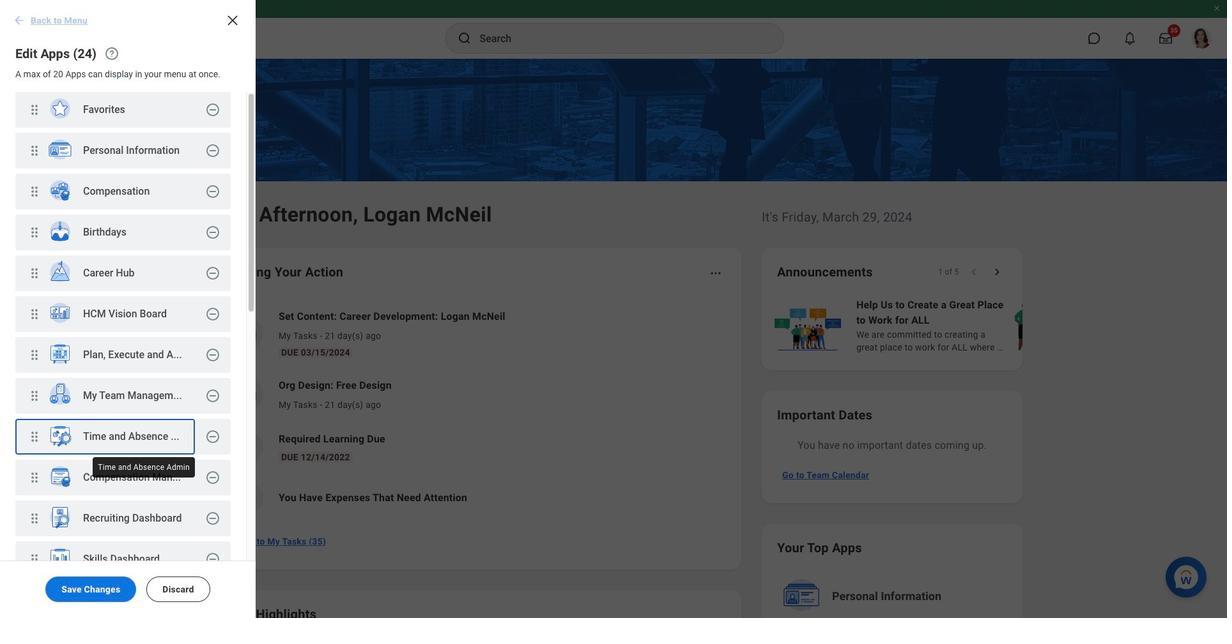 Task type: vqa. For each thing, say whether or not it's contained in the screenshot.
the bottom Holiday button
no



Task type: locate. For each thing, give the bounding box(es) containing it.
inbox image
[[238, 386, 258, 405], [225, 536, 238, 549]]

status
[[938, 267, 959, 277]]

1 draggable vertical image from the top
[[27, 102, 42, 118]]

banner
[[0, 0, 1228, 59]]

6 minus circle image from the top
[[205, 512, 221, 527]]

3 draggable vertical image from the top
[[27, 184, 42, 199]]

draggable vertical image for 5th minus circle image from the top of the the global navigation 'dialog' at the left of page
[[27, 430, 42, 445]]

list item
[[15, 92, 231, 129], [15, 133, 231, 170], [15, 174, 231, 211], [15, 215, 231, 252], [15, 256, 231, 293], [15, 297, 231, 334], [15, 338, 231, 375], [15, 379, 231, 416], [15, 419, 231, 457], [15, 460, 231, 497], [15, 501, 231, 538], [15, 542, 231, 579]]

2 minus circle image from the top
[[205, 143, 221, 159]]

draggable vertical image
[[27, 225, 42, 240], [27, 266, 42, 281], [27, 307, 42, 322], [27, 348, 42, 363], [27, 471, 42, 486], [27, 512, 42, 527]]

5 minus circle image from the top
[[205, 430, 221, 445]]

4 minus circle image from the top
[[205, 266, 221, 281]]

1 draggable vertical image from the top
[[27, 225, 42, 240]]

8 list item from the top
[[15, 379, 231, 416]]

3 draggable vertical image from the top
[[27, 307, 42, 322]]

2 draggable vertical image from the top
[[27, 143, 42, 159]]

3 minus circle image from the top
[[205, 348, 221, 363]]

draggable vertical image for first minus circle icon from the top of the the global navigation 'dialog' at the left of page
[[27, 102, 42, 118]]

book open image
[[238, 438, 258, 457]]

5 minus circle image from the top
[[205, 471, 221, 486]]

minus circle image
[[205, 184, 221, 199], [205, 307, 221, 322], [205, 348, 221, 363], [205, 389, 221, 404], [205, 430, 221, 445], [205, 512, 221, 527]]

draggable vertical image
[[27, 102, 42, 118], [27, 143, 42, 159], [27, 184, 42, 199], [27, 389, 42, 404], [27, 430, 42, 445], [27, 552, 42, 568]]

question outline image
[[104, 46, 120, 61]]

2 draggable vertical image from the top
[[27, 266, 42, 281]]

6 draggable vertical image from the top
[[27, 512, 42, 527]]

draggable vertical image for first minus circle icon from the bottom of the the global navigation 'dialog' at the left of page
[[27, 552, 42, 568]]

5 draggable vertical image from the top
[[27, 430, 42, 445]]

6 minus circle image from the top
[[205, 552, 221, 568]]

0 vertical spatial inbox image
[[238, 386, 258, 405]]

12 list item from the top
[[15, 542, 231, 579]]

4 draggable vertical image from the top
[[27, 389, 42, 404]]

list
[[0, 92, 246, 619], [772, 297, 1228, 356], [220, 299, 726, 524]]

list inside the global navigation 'dialog'
[[0, 92, 246, 619]]

chevron right small image
[[991, 266, 1004, 279]]

main content
[[0, 59, 1228, 619]]

inbox image
[[238, 324, 258, 343]]

1 minus circle image from the top
[[205, 184, 221, 199]]

6 draggable vertical image from the top
[[27, 552, 42, 568]]

minus circle image
[[205, 102, 221, 118], [205, 143, 221, 159], [205, 225, 221, 240], [205, 266, 221, 281], [205, 471, 221, 486], [205, 552, 221, 568]]

1 vertical spatial inbox image
[[225, 536, 238, 549]]

chevron left small image
[[968, 266, 981, 279]]

2 list item from the top
[[15, 133, 231, 170]]



Task type: describe. For each thing, give the bounding box(es) containing it.
7 list item from the top
[[15, 338, 231, 375]]

10 list item from the top
[[15, 460, 231, 497]]

11 list item from the top
[[15, 501, 231, 538]]

0 horizontal spatial inbox image
[[225, 536, 238, 549]]

3 list item from the top
[[15, 174, 231, 211]]

close environment banner image
[[1214, 4, 1221, 12]]

global navigation dialog
[[0, 0, 256, 619]]

x image
[[225, 13, 240, 28]]

5 draggable vertical image from the top
[[27, 471, 42, 486]]

dashboard expenses image
[[238, 489, 258, 508]]

1 list item from the top
[[15, 92, 231, 129]]

draggable vertical image for 6th minus circle image from the bottom of the the global navigation 'dialog' at the left of page
[[27, 184, 42, 199]]

draggable vertical image for third minus circle image from the bottom of the the global navigation 'dialog' at the left of page
[[27, 389, 42, 404]]

4 draggable vertical image from the top
[[27, 348, 42, 363]]

profile logan mcneil element
[[1184, 24, 1220, 52]]

inbox large image
[[1160, 32, 1173, 45]]

1 horizontal spatial inbox image
[[238, 386, 258, 405]]

5 list item from the top
[[15, 256, 231, 293]]

arrow left image
[[13, 14, 26, 27]]

notifications large image
[[1124, 32, 1137, 45]]

3 minus circle image from the top
[[205, 225, 221, 240]]

1 minus circle image from the top
[[205, 102, 221, 118]]

search image
[[457, 31, 472, 46]]

9 list item from the top
[[15, 419, 231, 457]]

6 list item from the top
[[15, 297, 231, 334]]

draggable vertical image for 5th minus circle icon from the bottom of the the global navigation 'dialog' at the left of page
[[27, 143, 42, 159]]

4 list item from the top
[[15, 215, 231, 252]]

4 minus circle image from the top
[[205, 389, 221, 404]]

2 minus circle image from the top
[[205, 307, 221, 322]]



